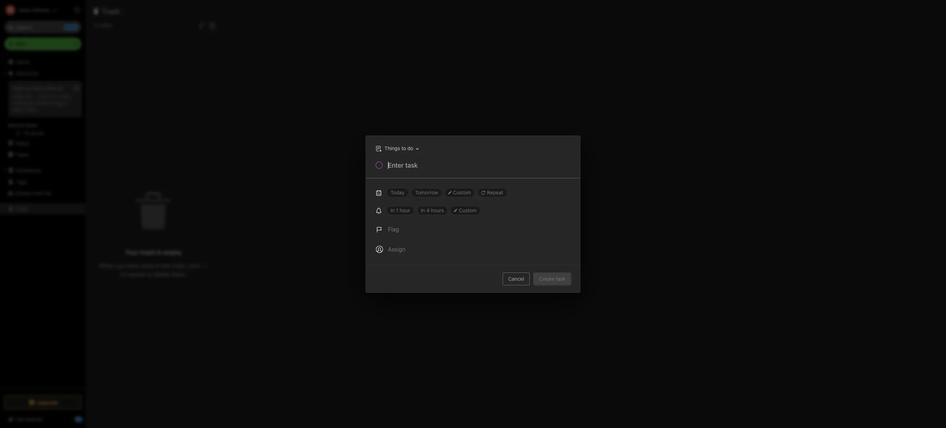 Task type: locate. For each thing, give the bounding box(es) containing it.
notes up tasks
[[16, 140, 29, 146]]

click the ...
[[13, 94, 38, 99]]

in inside "in 1 hour" button
[[391, 207, 395, 213]]

1 vertical spatial the
[[162, 263, 171, 269]]

tags
[[16, 179, 27, 185]]

0 vertical spatial trash
[[102, 7, 120, 15]]

flag
[[388, 226, 399, 233]]

1 vertical spatial trash
[[16, 206, 28, 212]]

in 1 hour button
[[387, 206, 414, 215]]

or
[[49, 100, 53, 106], [147, 271, 153, 278]]

1 horizontal spatial the
[[162, 263, 171, 269]]

in inside in 4 hours button
[[421, 207, 425, 213]]

settings image
[[73, 6, 81, 14]]

to left do
[[402, 145, 406, 151]]

things to do
[[385, 145, 414, 151]]

notebooks link
[[0, 165, 85, 176]]

hour
[[400, 207, 410, 213]]

notebooks
[[16, 167, 41, 173]]

1 horizontal spatial trash
[[102, 7, 120, 15]]

notes right recent
[[25, 123, 37, 128]]

to
[[63, 100, 67, 106], [402, 145, 406, 151], [121, 271, 126, 278]]

things to do button
[[372, 143, 421, 154], [374, 143, 421, 154]]

repeat
[[487, 189, 503, 196]]

0
[[94, 22, 97, 28]]

them.
[[172, 271, 186, 278]]

tomorrow button
[[411, 188, 442, 197]]

notes inside when you have notes in the trash, click '...' to restore or delete them.
[[140, 263, 155, 269]]

home link
[[0, 56, 86, 68]]

0 vertical spatial custom
[[453, 189, 471, 196]]

2 vertical spatial to
[[121, 271, 126, 278]]

2 horizontal spatial to
[[402, 145, 406, 151]]

create task
[[539, 276, 566, 282]]

2 in from the left
[[421, 207, 425, 213]]

restore
[[127, 271, 146, 278]]

flag button
[[372, 221, 403, 238]]

delete
[[154, 271, 170, 278]]

first
[[34, 85, 43, 91]]

tasks
[[16, 152, 29, 158]]

to down you
[[121, 271, 126, 278]]

0 horizontal spatial trash
[[16, 206, 28, 212]]

1 horizontal spatial notes
[[140, 263, 155, 269]]

assign
[[388, 246, 406, 253]]

your trash is empty
[[125, 249, 182, 256]]

1 in from the left
[[391, 207, 395, 213]]

custom button right the hours
[[451, 206, 481, 215]]

shortcut
[[44, 85, 63, 91]]

to down note,
[[63, 100, 67, 106]]

1 horizontal spatial to
[[121, 271, 126, 278]]

trash inside trash link
[[16, 206, 28, 212]]

your
[[23, 85, 33, 91]]

custom button for in 4 hours
[[451, 206, 481, 215]]

0 vertical spatial to
[[63, 100, 67, 106]]

icon
[[39, 94, 48, 99]]

trash
[[102, 7, 120, 15], [16, 206, 28, 212]]

or left delete
[[147, 271, 153, 278]]

here.
[[26, 106, 37, 112]]

1 vertical spatial to
[[402, 145, 406, 151]]

0 vertical spatial notes
[[99, 22, 112, 28]]

cancel button
[[503, 273, 530, 286]]

0 vertical spatial notes
[[25, 123, 37, 128]]

0 horizontal spatial in
[[391, 207, 395, 213]]

to inside 'field'
[[402, 145, 406, 151]]

notes
[[25, 123, 37, 128], [16, 140, 29, 146]]

in 4 hours
[[421, 207, 444, 213]]

add
[[13, 85, 22, 91]]

1 vertical spatial custom
[[459, 207, 477, 213]]

the left ...
[[25, 94, 32, 99]]

assign button
[[372, 241, 410, 258]]

0 vertical spatial the
[[25, 94, 32, 99]]

notebook,
[[13, 100, 35, 106]]

1 vertical spatial custom button
[[451, 206, 481, 215]]

new
[[16, 41, 26, 47]]

notes
[[99, 22, 112, 28], [140, 263, 155, 269]]

note,
[[60, 94, 71, 99]]

notes right "0"
[[99, 22, 112, 28]]

tree
[[0, 56, 86, 389]]

custom button
[[445, 188, 475, 197], [451, 206, 481, 215]]

0 vertical spatial or
[[49, 100, 53, 106]]

to inside icon on a note, notebook, stack or tag to add it here.
[[63, 100, 67, 106]]

in
[[391, 207, 395, 213], [421, 207, 425, 213]]

create task button
[[534, 273, 571, 286]]

the
[[25, 94, 32, 99], [162, 263, 171, 269]]

when you have notes in the trash, click '...' to restore or delete them.
[[99, 263, 208, 278]]

or down on
[[49, 100, 53, 106]]

new button
[[4, 38, 81, 50]]

today
[[391, 189, 405, 196]]

in 4 hours button
[[417, 206, 448, 215]]

0 vertical spatial custom button
[[445, 188, 475, 197]]

in left 4 in the left of the page
[[421, 207, 425, 213]]

the right in
[[162, 263, 171, 269]]

0 horizontal spatial the
[[25, 94, 32, 99]]

group
[[0, 79, 85, 140]]

custom left repeat button
[[453, 189, 471, 196]]

custom
[[453, 189, 471, 196], [459, 207, 477, 213]]

1 vertical spatial or
[[147, 271, 153, 278]]

with
[[33, 190, 43, 196]]

0 horizontal spatial notes
[[99, 22, 112, 28]]

tasks button
[[0, 149, 85, 160]]

trash up 0 notes
[[102, 7, 120, 15]]

notes left in
[[140, 263, 155, 269]]

tags button
[[0, 176, 85, 188]]

shared with me
[[16, 190, 52, 196]]

custom button down enter task text box on the top of the page
[[445, 188, 475, 197]]

custom button for tomorrow
[[445, 188, 475, 197]]

custom right the hours
[[459, 207, 477, 213]]

1 vertical spatial notes
[[16, 140, 29, 146]]

1 horizontal spatial or
[[147, 271, 153, 278]]

0 horizontal spatial or
[[49, 100, 53, 106]]

1 vertical spatial notes
[[140, 263, 155, 269]]

trash down shared
[[16, 206, 28, 212]]

me
[[44, 190, 52, 196]]

or inside icon on a note, notebook, stack or tag to add it here.
[[49, 100, 53, 106]]

'...'
[[202, 263, 208, 269]]

0 horizontal spatial to
[[63, 100, 67, 106]]

None search field
[[9, 21, 76, 34]]

or inside when you have notes in the trash, click '...' to restore or delete them.
[[147, 271, 153, 278]]

in left 1
[[391, 207, 395, 213]]

1 horizontal spatial in
[[421, 207, 425, 213]]

you
[[116, 263, 125, 269]]



Task type: vqa. For each thing, say whether or not it's contained in the screenshot.
Expand Tags icon
no



Task type: describe. For each thing, give the bounding box(es) containing it.
1
[[396, 207, 399, 213]]

4
[[427, 207, 430, 213]]

things
[[385, 145, 400, 151]]

...
[[33, 94, 38, 99]]

is
[[157, 249, 162, 256]]

in for in 1 hour
[[391, 207, 395, 213]]

custom for tomorrow
[[453, 189, 471, 196]]

0 notes
[[94, 22, 112, 28]]

cancel
[[509, 276, 524, 282]]

click
[[13, 94, 23, 99]]

recent
[[8, 123, 23, 128]]

have
[[126, 263, 139, 269]]

add
[[13, 106, 21, 112]]

Go to note or move task field
[[372, 143, 421, 154]]

custom for in 4 hours
[[459, 207, 477, 213]]

to inside when you have notes in the trash, click '...' to restore or delete them.
[[121, 271, 126, 278]]

a
[[56, 94, 59, 99]]

do
[[408, 145, 414, 151]]

Enter task text field
[[388, 161, 572, 173]]

icon on a note, notebook, stack or tag to add it here.
[[13, 94, 71, 112]]

in for in 4 hours
[[421, 207, 425, 213]]

home
[[16, 59, 29, 65]]

upgrade button
[[4, 396, 81, 410]]

create
[[539, 276, 555, 282]]

add your first shortcut
[[13, 85, 63, 91]]

when
[[99, 263, 114, 269]]

today button
[[387, 188, 409, 197]]

notes link
[[0, 138, 85, 149]]

empty
[[163, 249, 182, 256]]

your
[[125, 249, 139, 256]]

shortcuts button
[[0, 68, 85, 79]]

hours
[[431, 207, 444, 213]]

shared with me link
[[0, 188, 85, 199]]

group containing add your first shortcut
[[0, 79, 85, 140]]

tag
[[55, 100, 62, 106]]

trash
[[140, 249, 155, 256]]

2 things to do button from the left
[[374, 143, 421, 154]]

click
[[188, 263, 200, 269]]

it
[[22, 106, 25, 112]]

task
[[556, 276, 566, 282]]

tomorrow
[[415, 189, 438, 196]]

in
[[156, 263, 161, 269]]

on
[[49, 94, 55, 99]]

stack
[[36, 100, 48, 106]]

Search text field
[[9, 21, 76, 34]]

repeat button
[[478, 188, 507, 197]]

trash link
[[0, 203, 85, 215]]

the inside when you have notes in the trash, click '...' to restore or delete them.
[[162, 263, 171, 269]]

trash,
[[172, 263, 187, 269]]

in 1 hour
[[391, 207, 410, 213]]

shortcuts
[[16, 70, 39, 76]]

upgrade
[[37, 400, 58, 406]]

shared
[[16, 190, 32, 196]]

recent notes
[[8, 123, 37, 128]]

expand notebooks image
[[2, 168, 8, 173]]

tree containing home
[[0, 56, 86, 389]]

1 things to do button from the left
[[372, 143, 421, 154]]

note window - empty element
[[222, 0, 947, 429]]



